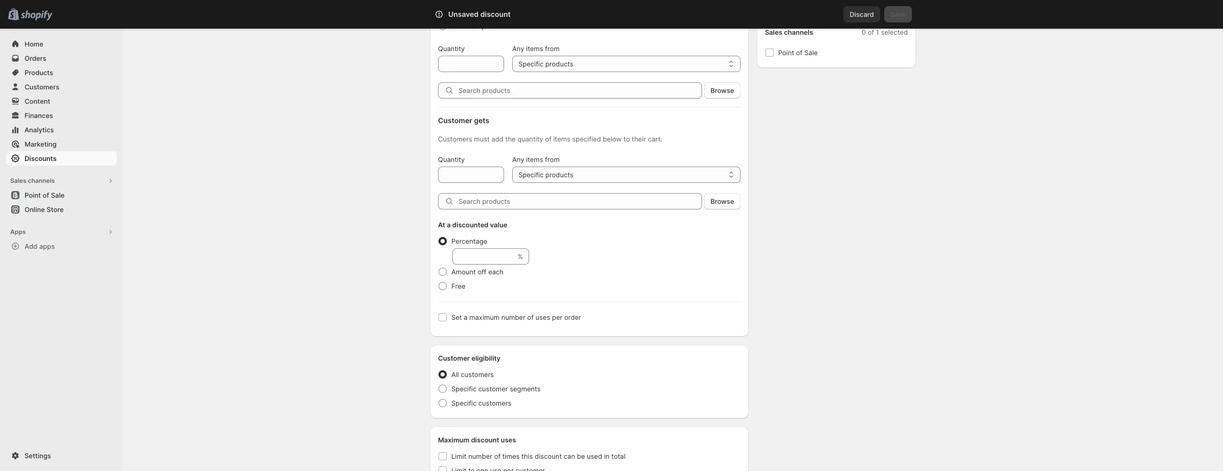 Task type: locate. For each thing, give the bounding box(es) containing it.
customer for customer gets
[[438, 116, 472, 125]]

1 vertical spatial quantity text field
[[438, 167, 504, 183]]

online store
[[25, 206, 64, 214]]

0 vertical spatial any
[[512, 45, 524, 53]]

online
[[25, 206, 45, 214]]

quantity up minimum purchase amount
[[482, 8, 507, 16]]

specific customers
[[451, 400, 512, 408]]

items down amount
[[526, 45, 543, 53]]

finances link
[[6, 109, 117, 123]]

uses
[[536, 314, 550, 322], [501, 437, 516, 445]]

0 vertical spatial quantity
[[438, 45, 465, 53]]

1 specific products from the top
[[519, 60, 574, 68]]

uses left per
[[536, 314, 550, 322]]

quantity down customer gets
[[438, 156, 465, 164]]

0 vertical spatial sales channels
[[765, 28, 813, 36]]

1 vertical spatial a
[[464, 314, 468, 322]]

1 horizontal spatial channels
[[784, 28, 813, 36]]

1 vertical spatial uses
[[501, 437, 516, 445]]

0 vertical spatial from
[[545, 45, 560, 53]]

1 vertical spatial sale
[[51, 191, 65, 200]]

per
[[552, 314, 563, 322]]

0 vertical spatial customers
[[461, 371, 494, 379]]

quantity text field down minimum purchase amount
[[438, 56, 504, 72]]

customer
[[438, 116, 472, 125], [438, 355, 470, 363]]

purchase
[[482, 22, 511, 30]]

browse for browse button corresponding to search products text box
[[711, 87, 734, 95]]

a for at
[[447, 221, 451, 229]]

products up search products text box
[[546, 60, 574, 68]]

1 quantity text field from the top
[[438, 56, 504, 72]]

any for quantity text field for search products text box
[[512, 45, 524, 53]]

point inside button
[[25, 191, 41, 200]]

discount up purchase
[[480, 10, 511, 18]]

0 vertical spatial browse
[[711, 87, 734, 95]]

customers down customer gets
[[438, 135, 472, 143]]

0 vertical spatial quantity text field
[[438, 56, 504, 72]]

shopify image
[[21, 11, 52, 21]]

products
[[546, 60, 574, 68], [546, 171, 574, 179]]

1 horizontal spatial point
[[778, 49, 794, 57]]

1 browse button from the top
[[705, 82, 741, 99]]

can
[[564, 453, 575, 461]]

discount for unsaved
[[480, 10, 511, 18]]

browse for browse button corresponding to search products text field
[[711, 198, 734, 206]]

quantity text field for search products text box
[[438, 56, 504, 72]]

1 vertical spatial channels
[[28, 177, 55, 185]]

0 vertical spatial customer
[[438, 116, 472, 125]]

any items from down customers must add the quantity of items specified below to their cart.
[[512, 156, 560, 164]]

total
[[612, 453, 626, 461]]

1 minimum from the top
[[451, 8, 480, 16]]

2 browse from the top
[[711, 198, 734, 206]]

times
[[503, 453, 520, 461]]

2 any items from from the top
[[512, 156, 560, 164]]

0 horizontal spatial sales channels
[[10, 177, 55, 185]]

1 vertical spatial quantity
[[518, 135, 543, 143]]

1 vertical spatial discount
[[471, 437, 499, 445]]

analytics link
[[6, 123, 117, 137]]

1 vertical spatial specific products
[[519, 171, 574, 179]]

customers down 'customer eligibility'
[[461, 371, 494, 379]]

must
[[474, 135, 490, 143]]

browse button for search products text field
[[705, 193, 741, 210]]

1 vertical spatial customers
[[479, 400, 512, 408]]

0 vertical spatial products
[[546, 60, 574, 68]]

home
[[25, 40, 43, 48]]

1 from from the top
[[545, 45, 560, 53]]

2 products from the top
[[546, 171, 574, 179]]

1 vertical spatial point of sale
[[25, 191, 65, 200]]

1 horizontal spatial customers
[[438, 135, 472, 143]]

0 vertical spatial customers
[[25, 83, 59, 91]]

1 vertical spatial any
[[512, 156, 524, 164]]

0 horizontal spatial customers
[[25, 83, 59, 91]]

items down customers must add the quantity of items specified below to their cart.
[[526, 156, 543, 164]]

apps
[[39, 243, 55, 251]]

sales channels
[[765, 28, 813, 36], [10, 177, 55, 185]]

2 any from the top
[[512, 156, 524, 164]]

0 vertical spatial quantity
[[482, 8, 507, 16]]

any down amount
[[512, 45, 524, 53]]

specific products down customers must add the quantity of items specified below to their cart.
[[519, 171, 574, 179]]

% text field
[[453, 249, 516, 265]]

customer left gets
[[438, 116, 472, 125]]

1 customer from the top
[[438, 116, 472, 125]]

0 vertical spatial point
[[778, 49, 794, 57]]

1 vertical spatial browse button
[[705, 193, 741, 210]]

specific
[[519, 60, 544, 68], [519, 171, 544, 179], [451, 385, 477, 394], [451, 400, 477, 408]]

2 customer from the top
[[438, 355, 470, 363]]

1 vertical spatial minimum
[[451, 22, 480, 30]]

1 quantity from the top
[[438, 45, 465, 53]]

0 vertical spatial discount
[[480, 10, 511, 18]]

browse
[[711, 87, 734, 95], [711, 198, 734, 206]]

2 specific products from the top
[[519, 171, 574, 179]]

customers down specific customer segments
[[479, 400, 512, 408]]

1 vertical spatial customer
[[438, 355, 470, 363]]

0 of 1 selected
[[862, 28, 908, 36]]

0 vertical spatial browse button
[[705, 82, 741, 99]]

any
[[512, 45, 524, 53], [512, 156, 524, 164]]

discount right maximum
[[471, 437, 499, 445]]

apps button
[[6, 225, 117, 240]]

customers must add the quantity of items specified below to their cart.
[[438, 135, 663, 143]]

customer up all
[[438, 355, 470, 363]]

sale
[[805, 49, 818, 57], [51, 191, 65, 200]]

0 horizontal spatial channels
[[28, 177, 55, 185]]

1 vertical spatial point
[[25, 191, 41, 200]]

2 quantity text field from the top
[[438, 167, 504, 183]]

customer gets
[[438, 116, 489, 125]]

quantity down the unsaved
[[438, 45, 465, 53]]

quantity for quantity text field for search products text box
[[438, 45, 465, 53]]

2 from from the top
[[545, 156, 560, 164]]

1 vertical spatial customers
[[438, 135, 472, 143]]

search
[[480, 10, 502, 18]]

any down the the
[[512, 156, 524, 164]]

number right maximum
[[502, 314, 526, 322]]

discard
[[850, 10, 874, 18]]

uses up times
[[501, 437, 516, 445]]

0 horizontal spatial sale
[[51, 191, 65, 200]]

a right set
[[464, 314, 468, 322]]

1 horizontal spatial sales
[[765, 28, 783, 36]]

2 quantity from the top
[[438, 156, 465, 164]]

sale inside button
[[51, 191, 65, 200]]

1 horizontal spatial point of sale
[[778, 49, 818, 57]]

content link
[[6, 94, 117, 109]]

a right at
[[447, 221, 451, 229]]

1 vertical spatial quantity
[[438, 156, 465, 164]]

any for quantity text field related to search products text field
[[512, 156, 524, 164]]

quantity text field down must
[[438, 167, 504, 183]]

1 horizontal spatial number
[[502, 314, 526, 322]]

minimum for minimum quantity of items
[[451, 8, 480, 16]]

discount left can
[[535, 453, 562, 461]]

1 horizontal spatial uses
[[536, 314, 550, 322]]

1 horizontal spatial a
[[464, 314, 468, 322]]

marketing
[[25, 140, 57, 148]]

point
[[778, 49, 794, 57], [25, 191, 41, 200]]

add
[[25, 243, 38, 251]]

1 vertical spatial sales channels
[[10, 177, 55, 185]]

1 vertical spatial from
[[545, 156, 560, 164]]

search button
[[463, 6, 760, 23]]

of
[[509, 8, 516, 16], [868, 28, 874, 36], [796, 49, 803, 57], [545, 135, 552, 143], [43, 191, 49, 200], [527, 314, 534, 322], [494, 453, 501, 461]]

customer eligibility
[[438, 355, 501, 363]]

0 vertical spatial any items from
[[512, 45, 560, 53]]

eligibility
[[472, 355, 501, 363]]

1 browse from the top
[[711, 87, 734, 95]]

1 vertical spatial sales
[[10, 177, 26, 185]]

specific products for quantity text field for search products text box
[[519, 60, 574, 68]]

any items from down amount
[[512, 45, 560, 53]]

0 vertical spatial specific products
[[519, 60, 574, 68]]

0 horizontal spatial point
[[25, 191, 41, 200]]

quantity right the the
[[518, 135, 543, 143]]

1 any items from from the top
[[512, 45, 560, 53]]

0 horizontal spatial number
[[468, 453, 492, 461]]

customers
[[461, 371, 494, 379], [479, 400, 512, 408]]

2 browse button from the top
[[705, 193, 741, 210]]

channels inside button
[[28, 177, 55, 185]]

specified
[[572, 135, 601, 143]]

any items from
[[512, 45, 560, 53], [512, 156, 560, 164]]

analytics
[[25, 126, 54, 134]]

minimum left search
[[451, 8, 480, 16]]

products
[[25, 69, 53, 77]]

items
[[518, 8, 535, 16], [526, 45, 543, 53], [553, 135, 571, 143], [526, 156, 543, 164]]

all customers
[[451, 371, 494, 379]]

0 vertical spatial point of sale
[[778, 49, 818, 57]]

1 vertical spatial any items from
[[512, 156, 560, 164]]

1 vertical spatial products
[[546, 171, 574, 179]]

customers inside "customers" 'link'
[[25, 83, 59, 91]]

1 horizontal spatial quantity
[[518, 135, 543, 143]]

a
[[447, 221, 451, 229], [464, 314, 468, 322]]

to
[[624, 135, 630, 143]]

0 horizontal spatial quantity
[[482, 8, 507, 16]]

in
[[604, 453, 610, 461]]

2 vertical spatial discount
[[535, 453, 562, 461]]

segments
[[510, 385, 541, 394]]

0 horizontal spatial a
[[447, 221, 451, 229]]

Search products text field
[[459, 193, 703, 210]]

from down customers must add the quantity of items specified below to their cart.
[[545, 156, 560, 164]]

customers down products
[[25, 83, 59, 91]]

quantity text field for search products text field
[[438, 167, 504, 183]]

1 horizontal spatial sale
[[805, 49, 818, 57]]

online store link
[[6, 203, 117, 217]]

from
[[545, 45, 560, 53], [545, 156, 560, 164]]

number down maximum discount uses
[[468, 453, 492, 461]]

0 horizontal spatial point of sale
[[25, 191, 65, 200]]

0 vertical spatial a
[[447, 221, 451, 229]]

0 vertical spatial sale
[[805, 49, 818, 57]]

sales
[[765, 28, 783, 36], [10, 177, 26, 185]]

point of sale
[[778, 49, 818, 57], [25, 191, 65, 200]]

from up search products text box
[[545, 45, 560, 53]]

customers for specific customers
[[479, 400, 512, 408]]

1
[[876, 28, 879, 36]]

apps
[[10, 228, 26, 236]]

number
[[502, 314, 526, 322], [468, 453, 492, 461]]

value
[[490, 221, 508, 229]]

minimum down the unsaved
[[451, 22, 480, 30]]

channels
[[784, 28, 813, 36], [28, 177, 55, 185]]

amount
[[451, 268, 476, 276]]

1 vertical spatial browse
[[711, 198, 734, 206]]

browse button
[[705, 82, 741, 99], [705, 193, 741, 210]]

quantity for quantity text field related to search products text field
[[438, 156, 465, 164]]

quantity
[[438, 45, 465, 53], [438, 156, 465, 164]]

gets
[[474, 116, 489, 125]]

specific products down amount
[[519, 60, 574, 68]]

products up search products text field
[[546, 171, 574, 179]]

customer for customer eligibility
[[438, 355, 470, 363]]

0 vertical spatial minimum
[[451, 8, 480, 16]]

1 any from the top
[[512, 45, 524, 53]]

1 products from the top
[[546, 60, 574, 68]]

0 horizontal spatial sales
[[10, 177, 26, 185]]

customers for customers
[[25, 83, 59, 91]]

Quantity text field
[[438, 56, 504, 72], [438, 167, 504, 183]]

maximum
[[470, 314, 500, 322]]

each
[[488, 268, 504, 276]]

2 minimum from the top
[[451, 22, 480, 30]]



Task type: describe. For each thing, give the bounding box(es) containing it.
store
[[47, 206, 64, 214]]

point of sale inside the point of sale link
[[25, 191, 65, 200]]

specific products for quantity text field related to search products text field
[[519, 171, 574, 179]]

set a maximum number of uses per order
[[451, 314, 581, 322]]

0 vertical spatial number
[[502, 314, 526, 322]]

used
[[587, 453, 602, 461]]

home link
[[6, 37, 117, 51]]

online store button
[[0, 203, 123, 217]]

items up amount
[[518, 8, 535, 16]]

%
[[518, 253, 523, 261]]

limit
[[451, 453, 467, 461]]

save
[[891, 10, 906, 18]]

finances
[[25, 112, 53, 120]]

products for quantity text field for search products text box
[[546, 60, 574, 68]]

sales channels inside button
[[10, 177, 55, 185]]

add apps
[[25, 243, 55, 251]]

limit number of times this discount can be used in total
[[451, 453, 626, 461]]

1 vertical spatial number
[[468, 453, 492, 461]]

customers for customers must add the quantity of items specified below to their cart.
[[438, 135, 472, 143]]

1 horizontal spatial sales channels
[[765, 28, 813, 36]]

order
[[565, 314, 581, 322]]

cart.
[[648, 135, 663, 143]]

set
[[451, 314, 462, 322]]

0 vertical spatial sales
[[765, 28, 783, 36]]

minimum purchase amount
[[451, 22, 536, 30]]

orders link
[[6, 51, 117, 66]]

point of sale link
[[6, 188, 117, 203]]

minimum for minimum purchase amount
[[451, 22, 480, 30]]

discounted
[[452, 221, 489, 229]]

percentage
[[451, 238, 487, 246]]

0 vertical spatial channels
[[784, 28, 813, 36]]

save button
[[884, 6, 912, 23]]

browse button for search products text box
[[705, 82, 741, 99]]

any items from for quantity text field related to search products text field
[[512, 156, 560, 164]]

settings link
[[6, 449, 117, 464]]

selected
[[881, 28, 908, 36]]

specific customer segments
[[451, 385, 541, 394]]

be
[[577, 453, 585, 461]]

discounts
[[25, 155, 57, 163]]

discount for maximum
[[471, 437, 499, 445]]

0 horizontal spatial uses
[[501, 437, 516, 445]]

sales inside button
[[10, 177, 26, 185]]

customers for all customers
[[461, 371, 494, 379]]

off
[[478, 268, 487, 276]]

a for set
[[464, 314, 468, 322]]

at a discounted value
[[438, 221, 508, 229]]

orders
[[25, 54, 46, 62]]

at
[[438, 221, 445, 229]]

items left specified
[[553, 135, 571, 143]]

Search products text field
[[459, 82, 703, 99]]

settings
[[25, 453, 51, 461]]

from for quantity text field for search products text box
[[545, 45, 560, 53]]

discard button
[[844, 6, 880, 23]]

unsaved
[[448, 10, 479, 18]]

of inside button
[[43, 191, 49, 200]]

all
[[451, 371, 459, 379]]

products for quantity text field related to search products text field
[[546, 171, 574, 179]]

products link
[[6, 66, 117, 80]]

amount
[[513, 22, 536, 30]]

below
[[603, 135, 622, 143]]

content
[[25, 97, 50, 105]]

customer
[[479, 385, 508, 394]]

discounts link
[[6, 152, 117, 166]]

from for quantity text field related to search products text field
[[545, 156, 560, 164]]

point of sale button
[[0, 188, 123, 203]]

0 vertical spatial uses
[[536, 314, 550, 322]]

add apps button
[[6, 240, 117, 254]]

amount off each
[[451, 268, 504, 276]]

free
[[451, 283, 465, 291]]

marketing link
[[6, 137, 117, 152]]

any items from for quantity text field for search products text box
[[512, 45, 560, 53]]

maximum
[[438, 437, 469, 445]]

maximum discount uses
[[438, 437, 516, 445]]

sales channels button
[[6, 174, 117, 188]]

add
[[492, 135, 504, 143]]

0
[[862, 28, 866, 36]]

this
[[522, 453, 533, 461]]

unsaved discount
[[448, 10, 511, 18]]

their
[[632, 135, 646, 143]]

customers link
[[6, 80, 117, 94]]

the
[[505, 135, 516, 143]]

minimum quantity of items
[[451, 8, 535, 16]]



Task type: vqa. For each thing, say whether or not it's contained in the screenshot.
dialog
no



